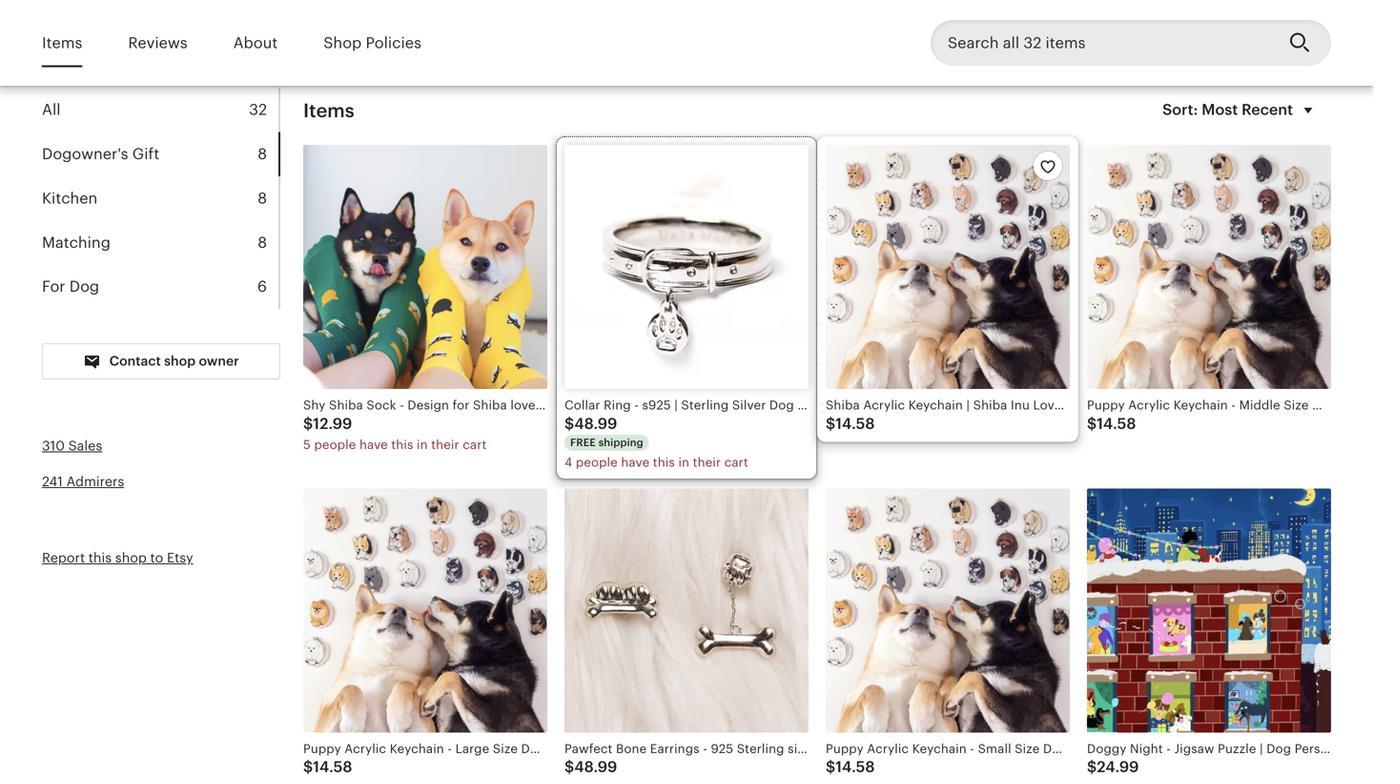 Task type: locate. For each thing, give the bounding box(es) containing it.
0 vertical spatial 8
[[258, 145, 267, 163]]

- left small
[[970, 742, 975, 756]]

puppy acrylic keychain - large size dog | 2-side dog charms image
[[303, 489, 547, 733]]

middle
[[1239, 398, 1281, 413]]

3 $ from the left
[[826, 415, 836, 432]]

side
[[568, 742, 593, 756], [1090, 742, 1115, 756]]

0 horizontal spatial in
[[417, 438, 428, 452]]

free
[[570, 437, 596, 449]]

shop left to
[[115, 550, 147, 565]]

1 horizontal spatial charms
[[1146, 742, 1193, 756]]

2 horizontal spatial puppy
[[1087, 398, 1125, 413]]

0 horizontal spatial side
[[568, 742, 593, 756]]

0 horizontal spatial acrylic
[[345, 742, 386, 756]]

acrylic for puppy acrylic keychain - small size dog | 2-side dog charms
[[867, 742, 909, 756]]

1 horizontal spatial people
[[576, 455, 618, 470]]

$ for 14.58
[[826, 415, 836, 432]]

items
[[42, 34, 82, 51], [303, 100, 354, 122]]

size inside puppy acrylic keychain - small size dog | 2-side dog charms link
[[1015, 742, 1040, 756]]

puppy acrylic keychain - middle size dog | 2-sid $ 14.58
[[1087, 398, 1373, 432]]

puppy acrylic keychain - small size dog | 2-side dog charms image
[[826, 489, 1070, 733]]

0 vertical spatial this
[[391, 438, 413, 452]]

0 horizontal spatial puppy
[[303, 742, 341, 756]]

size inside puppy acrylic keychain - middle size dog | 2-sid $ 14.58
[[1284, 398, 1309, 413]]

- for puppy acrylic keychain - large size dog | 2-side dog charms
[[448, 742, 452, 756]]

large
[[455, 742, 489, 756]]

1 $ from the left
[[303, 415, 313, 432]]

dogowner's gift
[[42, 145, 159, 163]]

keychain left small
[[912, 742, 967, 756]]

1 vertical spatial in
[[678, 455, 690, 470]]

1 horizontal spatial have
[[621, 455, 650, 470]]

dog inside puppy acrylic keychain - middle size dog | 2-sid $ 14.58
[[1312, 398, 1337, 413]]

1 vertical spatial people
[[576, 455, 618, 470]]

2- for puppy acrylic keychain - large size dog | 2-side dog charms
[[556, 742, 568, 756]]

- for puppy acrylic keychain - small size dog | 2-side dog charms
[[970, 742, 975, 756]]

| right large
[[549, 742, 553, 756]]

|
[[1340, 398, 1344, 413], [549, 742, 553, 756], [1071, 742, 1075, 756], [1260, 742, 1263, 756]]

0 vertical spatial have
[[360, 438, 388, 452]]

small
[[978, 742, 1012, 756]]

0 horizontal spatial this
[[88, 550, 112, 565]]

2 horizontal spatial keychain
[[1174, 398, 1228, 413]]

0 vertical spatial their
[[431, 438, 459, 452]]

$ 14.58
[[826, 415, 875, 432]]

keychain for puppy acrylic keychain - middle size dog | 2-sid $ 14.58
[[1174, 398, 1228, 413]]

size right large
[[493, 742, 518, 756]]

1 charms from the left
[[624, 742, 671, 756]]

1 vertical spatial items
[[303, 100, 354, 122]]

1 horizontal spatial side
[[1090, 742, 1115, 756]]

1 horizontal spatial acrylic
[[867, 742, 909, 756]]

kitchen
[[42, 190, 98, 207]]

tab containing kitchen
[[42, 176, 278, 221]]

1 horizontal spatial 14.58
[[1097, 415, 1136, 432]]

2- for puppy acrylic keychain - middle size dog | 2-sid $ 14.58
[[1347, 398, 1359, 413]]

$
[[303, 415, 313, 432], [565, 415, 574, 432], [826, 415, 836, 432], [1087, 415, 1097, 432]]

241
[[42, 474, 63, 489]]

for dog
[[42, 278, 99, 295]]

2-
[[1347, 398, 1359, 413], [556, 742, 568, 756], [1078, 742, 1090, 756]]

shipping
[[599, 437, 643, 449]]

0 vertical spatial cart
[[463, 438, 487, 452]]

shop inside button
[[164, 353, 196, 369]]

1 tab from the top
[[42, 88, 278, 132]]

keychain inside puppy acrylic keychain - small size dog | 2-side dog charms link
[[912, 742, 967, 756]]

dog
[[69, 278, 99, 295], [1312, 398, 1337, 413], [521, 742, 546, 756], [596, 742, 621, 756], [1043, 742, 1068, 756], [1118, 742, 1143, 756], [1267, 742, 1291, 756]]

| left the sid
[[1340, 398, 1344, 413]]

- left large
[[448, 742, 452, 756]]

sort: most recent button
[[1151, 88, 1331, 134]]

0 vertical spatial in
[[417, 438, 428, 452]]

shop
[[164, 353, 196, 369], [115, 550, 147, 565]]

2 14.58 from the left
[[1097, 415, 1136, 432]]

acrylic
[[1128, 398, 1170, 413], [345, 742, 386, 756], [867, 742, 909, 756]]

3 8 from the top
[[258, 234, 267, 251]]

2 horizontal spatial this
[[653, 455, 675, 470]]

| for puppy acrylic keychain - middle size dog | 2-sid $ 14.58
[[1340, 398, 1344, 413]]

puppy acrylic keychain - small size dog | 2-side dog charms
[[826, 742, 1193, 756]]

- right night
[[1167, 742, 1171, 756]]

- left middle at bottom
[[1232, 398, 1236, 413]]

keychain for puppy acrylic keychain - large size dog | 2-side dog charms
[[390, 742, 444, 756]]

1 horizontal spatial this
[[391, 438, 413, 452]]

2 tab from the top
[[42, 132, 278, 176]]

1 vertical spatial 8
[[258, 190, 267, 207]]

dogowner's
[[42, 145, 128, 163]]

0 horizontal spatial charms
[[624, 742, 671, 756]]

1 8 from the top
[[258, 145, 267, 163]]

charms for puppy acrylic keychain - large size dog | 2-side dog charms
[[624, 742, 671, 756]]

2- right large
[[556, 742, 568, 756]]

acrylic inside puppy acrylic keychain - middle size dog | 2-sid $ 14.58
[[1128, 398, 1170, 413]]

0 horizontal spatial 2-
[[556, 742, 568, 756]]

4
[[565, 455, 572, 470]]

puppy for puppy acrylic keychain - middle size dog | 2-sid $ 14.58
[[1087, 398, 1125, 413]]

puppy acrylic keychain - large size dog | 2-side dog charms link
[[303, 489, 671, 775]]

tab containing all
[[42, 88, 278, 132]]

most
[[1202, 101, 1238, 118]]

2- right middle at bottom
[[1347, 398, 1359, 413]]

1 14.58 from the left
[[836, 415, 875, 432]]

2 horizontal spatial 2-
[[1347, 398, 1359, 413]]

puppy acrylic keychain - middle size dog | 2-side dog charms image
[[1087, 145, 1331, 389]]

0 horizontal spatial items
[[42, 34, 82, 51]]

sort: most recent
[[1163, 101, 1293, 118]]

1 horizontal spatial cart
[[724, 455, 748, 470]]

0 vertical spatial shop
[[164, 353, 196, 369]]

size right middle at bottom
[[1284, 398, 1309, 413]]

2 horizontal spatial acrylic
[[1128, 398, 1170, 413]]

1 vertical spatial have
[[621, 455, 650, 470]]

0 horizontal spatial size
[[493, 742, 518, 756]]

charms
[[624, 742, 671, 756], [1146, 742, 1193, 756]]

- inside puppy acrylic keychain - middle size dog | 2-sid $ 14.58
[[1232, 398, 1236, 413]]

items up the all at top left
[[42, 34, 82, 51]]

tab
[[42, 88, 278, 132], [42, 132, 278, 176], [42, 176, 278, 221], [42, 221, 278, 265], [42, 265, 278, 309]]

5 tab from the top
[[42, 265, 278, 309]]

in
[[417, 438, 428, 452], [678, 455, 690, 470]]

$ inside $ 12.99 5 people have this in their cart
[[303, 415, 313, 432]]

for
[[42, 278, 65, 295]]

contact shop owner
[[106, 353, 239, 369]]

people down free
[[576, 455, 618, 470]]

14.58
[[836, 415, 875, 432], [1097, 415, 1136, 432]]

people down 12.99
[[314, 438, 356, 452]]

cart inside $ 48.99 free shipping 4 people have this in their cart
[[724, 455, 748, 470]]

report
[[42, 550, 85, 565]]

side for small
[[1090, 742, 1115, 756]]

| for puppy acrylic keychain - large size dog | 2-side dog charms
[[549, 742, 553, 756]]

1 vertical spatial shop
[[115, 550, 147, 565]]

2 charms from the left
[[1146, 742, 1193, 756]]

keychain
[[1174, 398, 1228, 413], [390, 742, 444, 756], [912, 742, 967, 756]]

0 vertical spatial people
[[314, 438, 356, 452]]

doggy night - jigsaw puzzle | dog person's gift,
[[1087, 742, 1373, 756]]

items link
[[42, 21, 82, 65]]

3 tab from the top
[[42, 176, 278, 221]]

keychain left middle at bottom
[[1174, 398, 1228, 413]]

people
[[314, 438, 356, 452], [576, 455, 618, 470]]

have right 5
[[360, 438, 388, 452]]

| left doggy on the right bottom of page
[[1071, 742, 1075, 756]]

items down shop
[[303, 100, 354, 122]]

have down shipping
[[621, 455, 650, 470]]

0 horizontal spatial keychain
[[390, 742, 444, 756]]

$ inside $ 48.99 free shipping 4 people have this in their cart
[[565, 415, 574, 432]]

keychain inside puppy acrylic keychain - large size dog | 2-side dog charms link
[[390, 742, 444, 756]]

keychain for puppy acrylic keychain - small size dog | 2-side dog charms
[[912, 742, 967, 756]]

their inside $ 48.99 free shipping 4 people have this in their cart
[[693, 455, 721, 470]]

1 horizontal spatial their
[[693, 455, 721, 470]]

2- left night
[[1078, 742, 1090, 756]]

-
[[1232, 398, 1236, 413], [448, 742, 452, 756], [970, 742, 975, 756], [1167, 742, 1171, 756]]

6
[[257, 278, 267, 295]]

contact
[[109, 353, 161, 369]]

puppy inside puppy acrylic keychain - middle size dog | 2-sid $ 14.58
[[1087, 398, 1125, 413]]

1 horizontal spatial 2-
[[1078, 742, 1090, 756]]

size right small
[[1015, 742, 1040, 756]]

8
[[258, 145, 267, 163], [258, 190, 267, 207], [258, 234, 267, 251]]

0 vertical spatial items
[[42, 34, 82, 51]]

2 vertical spatial 8
[[258, 234, 267, 251]]

$ inside puppy acrylic keychain - middle size dog | 2-sid $ 14.58
[[1087, 415, 1097, 432]]

1 vertical spatial this
[[653, 455, 675, 470]]

1 side from the left
[[568, 742, 593, 756]]

owner
[[199, 353, 239, 369]]

310 sales link
[[42, 438, 102, 454]]

gift
[[132, 145, 159, 163]]

2 $ from the left
[[565, 415, 574, 432]]

have
[[360, 438, 388, 452], [621, 455, 650, 470]]

people inside $ 48.99 free shipping 4 people have this in their cart
[[576, 455, 618, 470]]

$ 12.99 5 people have this in their cart
[[303, 415, 487, 452]]

1 vertical spatial their
[[693, 455, 721, 470]]

1 horizontal spatial shop
[[164, 353, 196, 369]]

| inside puppy acrylic keychain - middle size dog | 2-sid $ 14.58
[[1340, 398, 1344, 413]]

0 horizontal spatial 14.58
[[836, 415, 875, 432]]

their
[[431, 438, 459, 452], [693, 455, 721, 470]]

4 $ from the left
[[1087, 415, 1097, 432]]

0 horizontal spatial their
[[431, 438, 459, 452]]

1 horizontal spatial size
[[1015, 742, 1040, 756]]

keychain inside puppy acrylic keychain - middle size dog | 2-sid $ 14.58
[[1174, 398, 1228, 413]]

side for large
[[568, 742, 593, 756]]

shop left the owner
[[164, 353, 196, 369]]

1 horizontal spatial in
[[678, 455, 690, 470]]

puppy for puppy acrylic keychain - large size dog | 2-side dog charms
[[303, 742, 341, 756]]

this
[[391, 438, 413, 452], [653, 455, 675, 470], [88, 550, 112, 565]]

1 horizontal spatial puppy
[[826, 742, 864, 756]]

puppy
[[1087, 398, 1125, 413], [303, 742, 341, 756], [826, 742, 864, 756]]

2 horizontal spatial size
[[1284, 398, 1309, 413]]

size
[[1284, 398, 1309, 413], [493, 742, 518, 756], [1015, 742, 1040, 756]]

2 8 from the top
[[258, 190, 267, 207]]

1 horizontal spatial keychain
[[912, 742, 967, 756]]

4 tab from the top
[[42, 221, 278, 265]]

size inside puppy acrylic keychain - large size dog | 2-side dog charms link
[[493, 742, 518, 756]]

puppy acrylic keychain - large size dog | 2-side dog charms
[[303, 742, 671, 756]]

0 horizontal spatial have
[[360, 438, 388, 452]]

0 horizontal spatial people
[[314, 438, 356, 452]]

cart
[[463, 438, 487, 452], [724, 455, 748, 470]]

keychain left large
[[390, 742, 444, 756]]

0 horizontal spatial cart
[[463, 438, 487, 452]]

2 side from the left
[[1090, 742, 1115, 756]]

2- inside puppy acrylic keychain - middle size dog | 2-sid $ 14.58
[[1347, 398, 1359, 413]]

8 for kitchen
[[258, 190, 267, 207]]

1 vertical spatial cart
[[724, 455, 748, 470]]



Task type: vqa. For each thing, say whether or not it's contained in the screenshot.
8 corresponding to Kitchen
yes



Task type: describe. For each thing, give the bounding box(es) containing it.
charms for puppy acrylic keychain - small size dog | 2-side dog charms
[[1146, 742, 1193, 756]]

shop
[[323, 34, 362, 51]]

sales
[[68, 438, 102, 454]]

shiba acrylic keychain | shiba inu lover | shiba lover's gift | 2-side dog charms | kawaii dog accessories | dog person's gift image
[[826, 145, 1070, 389]]

shop policies
[[323, 34, 422, 51]]

dog inside tab
[[69, 278, 99, 295]]

jigsaw
[[1174, 742, 1215, 756]]

puzzle
[[1218, 742, 1257, 756]]

size for puppy acrylic keychain - middle size dog | 2-sid $ 14.58
[[1284, 398, 1309, 413]]

their inside $ 12.99 5 people have this in their cart
[[431, 438, 459, 452]]

sid
[[1359, 398, 1373, 413]]

8 for matching
[[258, 234, 267, 251]]

report this shop to etsy
[[42, 550, 193, 565]]

to
[[150, 550, 163, 565]]

in inside $ 48.99 free shipping 4 people have this in their cart
[[678, 455, 690, 470]]

acrylic for puppy acrylic keychain - middle size dog | 2-sid $ 14.58
[[1128, 398, 1170, 413]]

have inside $ 12.99 5 people have this in their cart
[[360, 438, 388, 452]]

pawfect bone earrings - 925 sterling silver | dog person jewery | dog lover's sweet gift | asymmetrical | dangle & drop | dainty stud image
[[565, 489, 809, 733]]

this inside $ 48.99 free shipping 4 people have this in their cart
[[653, 455, 675, 470]]

acrylic for puppy acrylic keychain - large size dog | 2-side dog charms
[[345, 742, 386, 756]]

have inside $ 48.99 free shipping 4 people have this in their cart
[[621, 455, 650, 470]]

shy shiba sock - design for shiba lovers, shiba inu lover's gift, doge meme sock, happy dog sock, cute shiba inu apparel, dog-themed sock image
[[303, 145, 547, 389]]

- for puppy acrylic keychain - middle size dog | 2-sid $ 14.58
[[1232, 398, 1236, 413]]

doggy night - jigsaw puzzle | dog person's gift, link
[[1087, 489, 1373, 775]]

reviews link
[[128, 21, 187, 65]]

doggy night - jigsaw puzzle | dog person's gift, dogs life in new york image
[[1087, 489, 1331, 733]]

32
[[249, 101, 267, 118]]

1 horizontal spatial items
[[303, 100, 354, 122]]

tab containing dogowner's gift
[[42, 132, 278, 176]]

241 admirers
[[42, 474, 124, 489]]

people inside $ 12.99 5 people have this in their cart
[[314, 438, 356, 452]]

310 sales
[[42, 438, 102, 454]]

2- for puppy acrylic keychain - small size dog | 2-side dog charms
[[1078, 742, 1090, 756]]

all
[[42, 101, 61, 118]]

$ 48.99 free shipping 4 people have this in their cart
[[565, 415, 748, 470]]

reviews
[[128, 34, 187, 51]]

Search all 32 items text field
[[931, 20, 1274, 66]]

tab containing matching
[[42, 221, 278, 265]]

etsy
[[167, 550, 193, 565]]

collar ring - s925 | sterling silver dog person's sweet gift doggo mom jewelry puppy lover wedding band unique pattern for pet owner image
[[565, 145, 809, 389]]

gift,
[[1348, 742, 1373, 756]]

about
[[233, 34, 278, 51]]

cart inside $ 12.99 5 people have this in their cart
[[463, 438, 487, 452]]

in inside $ 12.99 5 people have this in their cart
[[417, 438, 428, 452]]

recent
[[1242, 101, 1293, 118]]

shop policies link
[[323, 21, 422, 65]]

sections tab list
[[42, 88, 280, 309]]

sort:
[[1163, 101, 1198, 118]]

$ for 12.99
[[303, 415, 313, 432]]

puppy acrylic keychain - small size dog | 2-side dog charms link
[[826, 489, 1193, 775]]

puppy for puppy acrylic keychain - small size dog | 2-side dog charms
[[826, 742, 864, 756]]

size for puppy acrylic keychain - large size dog | 2-side dog charms
[[493, 742, 518, 756]]

241 admirers link
[[42, 474, 124, 489]]

admirers
[[66, 474, 124, 489]]

policies
[[366, 34, 422, 51]]

48.99
[[574, 415, 617, 432]]

310
[[42, 438, 65, 454]]

0 horizontal spatial shop
[[115, 550, 147, 565]]

night
[[1130, 742, 1163, 756]]

person's
[[1295, 742, 1344, 756]]

matching
[[42, 234, 111, 251]]

| for puppy acrylic keychain - small size dog | 2-side dog charms
[[1071, 742, 1075, 756]]

this inside $ 12.99 5 people have this in their cart
[[391, 438, 413, 452]]

14.58 inside puppy acrylic keychain - middle size dog | 2-sid $ 14.58
[[1097, 415, 1136, 432]]

2 vertical spatial this
[[88, 550, 112, 565]]

12.99
[[313, 415, 352, 432]]

report this shop to etsy link
[[42, 550, 193, 565]]

contact shop owner button
[[42, 343, 280, 380]]

doggy
[[1087, 742, 1127, 756]]

8 for dogowner's gift
[[258, 145, 267, 163]]

size for puppy acrylic keychain - small size dog | 2-side dog charms
[[1015, 742, 1040, 756]]

about link
[[233, 21, 278, 65]]

| right puzzle
[[1260, 742, 1263, 756]]

tab containing for dog
[[42, 265, 278, 309]]

5
[[303, 438, 311, 452]]

$ for 48.99
[[565, 415, 574, 432]]



